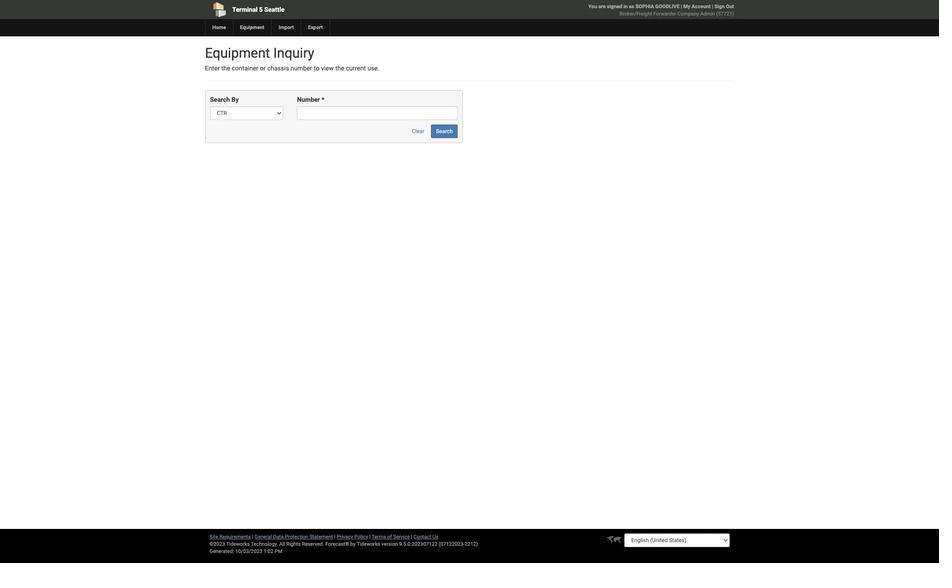 Task type: vqa. For each thing, say whether or not it's contained in the screenshot.
FORGOT PASSWORD? LOG IN
no



Task type: describe. For each thing, give the bounding box(es) containing it.
are
[[599, 4, 606, 10]]

company
[[678, 11, 700, 17]]

account
[[692, 4, 711, 10]]

site requirements link
[[210, 534, 251, 540]]

generated:
[[210, 549, 234, 555]]

out
[[727, 4, 735, 10]]

forwarder
[[654, 11, 677, 17]]

signed
[[607, 4, 623, 10]]

technology.
[[251, 541, 278, 547]]

to
[[314, 65, 320, 72]]

us
[[433, 534, 439, 540]]

by
[[232, 96, 239, 103]]

home
[[212, 25, 226, 30]]

chassis
[[268, 65, 289, 72]]

of
[[388, 534, 392, 540]]

sign
[[715, 4, 725, 10]]

all
[[280, 541, 285, 547]]

export link
[[301, 19, 330, 36]]

seattle
[[265, 6, 285, 13]]

2212)
[[465, 541, 478, 547]]

use.
[[368, 65, 380, 72]]

terminal 5 seattle link
[[205, 0, 418, 19]]

import link
[[272, 19, 301, 36]]

equipment inquiry enter the container or chassis number to view the current use.
[[205, 45, 380, 72]]

general data protection statement link
[[255, 534, 333, 540]]

by
[[351, 541, 356, 547]]

my account link
[[684, 4, 711, 10]]

| left my
[[681, 4, 683, 10]]

view
[[321, 65, 334, 72]]

contact us link
[[414, 534, 439, 540]]

my
[[684, 4, 691, 10]]

search for search
[[436, 128, 453, 135]]

clear button
[[407, 125, 430, 138]]

equipment link
[[233, 19, 272, 36]]

goodlive
[[656, 4, 680, 10]]

1:02
[[264, 549, 274, 555]]

privacy policy link
[[337, 534, 368, 540]]

5
[[259, 6, 263, 13]]

equipment for equipment inquiry enter the container or chassis number to view the current use.
[[205, 45, 270, 61]]

policy
[[355, 534, 368, 540]]

pm
[[275, 549, 283, 555]]

terms of service link
[[372, 534, 410, 540]]

site requirements | general data protection statement | privacy policy | terms of service | contact us ©2023 tideworks technology. all rights reserved. forecast® by tideworks version 9.5.0.202307122 (07122023-2212) generated: 10/03/2023 1:02 pm
[[210, 534, 478, 555]]

inquiry
[[274, 45, 315, 61]]

contact
[[414, 534, 432, 540]]

import
[[279, 25, 294, 30]]

(57721)
[[717, 11, 735, 17]]

search by
[[210, 96, 239, 103]]

you are signed in as sophia goodlive | my account | sign out broker/freight forwarder company admin (57721)
[[589, 4, 735, 17]]

in
[[624, 4, 628, 10]]



Task type: locate. For each thing, give the bounding box(es) containing it.
version
[[382, 541, 398, 547]]

0 horizontal spatial the
[[222, 65, 230, 72]]

1 the from the left
[[222, 65, 230, 72]]

10/03/2023
[[236, 549, 263, 555]]

0 horizontal spatial search
[[210, 96, 230, 103]]

©2023 tideworks
[[210, 541, 250, 547]]

1 horizontal spatial the
[[336, 65, 345, 72]]

1 horizontal spatial search
[[436, 128, 453, 135]]

1 vertical spatial search
[[436, 128, 453, 135]]

number
[[297, 96, 320, 103]]

protection
[[285, 534, 309, 540]]

number *
[[297, 96, 325, 103]]

Number * text field
[[297, 107, 458, 120]]

9.5.0.202307122
[[400, 541, 438, 547]]

requirements
[[220, 534, 251, 540]]

forecast®
[[326, 541, 349, 547]]

| up 9.5.0.202307122
[[411, 534, 413, 540]]

equipment down the terminal 5 seattle
[[240, 25, 265, 30]]

current
[[346, 65, 366, 72]]

search inside button
[[436, 128, 453, 135]]

tideworks
[[357, 541, 381, 547]]

equipment
[[240, 25, 265, 30], [205, 45, 270, 61]]

search for search by
[[210, 96, 230, 103]]

search button
[[431, 125, 458, 138]]

or
[[260, 65, 266, 72]]

enter
[[205, 65, 220, 72]]

privacy
[[337, 534, 353, 540]]

|
[[681, 4, 683, 10], [713, 4, 714, 10], [252, 534, 254, 540], [335, 534, 336, 540], [370, 534, 371, 540], [411, 534, 413, 540]]

statement
[[310, 534, 333, 540]]

sophia
[[636, 4, 655, 10]]

the right enter
[[222, 65, 230, 72]]

number
[[291, 65, 313, 72]]

0 vertical spatial search
[[210, 96, 230, 103]]

equipment up 'container'
[[205, 45, 270, 61]]

search right clear button
[[436, 128, 453, 135]]

reserved.
[[302, 541, 324, 547]]

container
[[232, 65, 259, 72]]

*
[[322, 96, 325, 103]]

sign out link
[[715, 4, 735, 10]]

home link
[[205, 19, 233, 36]]

equipment for equipment
[[240, 25, 265, 30]]

| left sign
[[713, 4, 714, 10]]

| left general
[[252, 534, 254, 540]]

terminal
[[232, 6, 258, 13]]

terminal 5 seattle
[[232, 6, 285, 13]]

admin
[[701, 11, 716, 17]]

general
[[255, 534, 272, 540]]

clear
[[412, 128, 425, 135]]

search left by
[[210, 96, 230, 103]]

1 vertical spatial equipment
[[205, 45, 270, 61]]

2 the from the left
[[336, 65, 345, 72]]

the right view
[[336, 65, 345, 72]]

rights
[[287, 541, 301, 547]]

as
[[630, 4, 635, 10]]

you
[[589, 4, 598, 10]]

the
[[222, 65, 230, 72], [336, 65, 345, 72]]

0 vertical spatial equipment
[[240, 25, 265, 30]]

search
[[210, 96, 230, 103], [436, 128, 453, 135]]

terms
[[372, 534, 386, 540]]

service
[[394, 534, 410, 540]]

equipment inside equipment inquiry enter the container or chassis number to view the current use.
[[205, 45, 270, 61]]

export
[[308, 25, 323, 30]]

data
[[273, 534, 284, 540]]

| up tideworks
[[370, 534, 371, 540]]

broker/freight
[[620, 11, 653, 17]]

site
[[210, 534, 218, 540]]

| up forecast® at the bottom left of page
[[335, 534, 336, 540]]

(07122023-
[[439, 541, 465, 547]]



